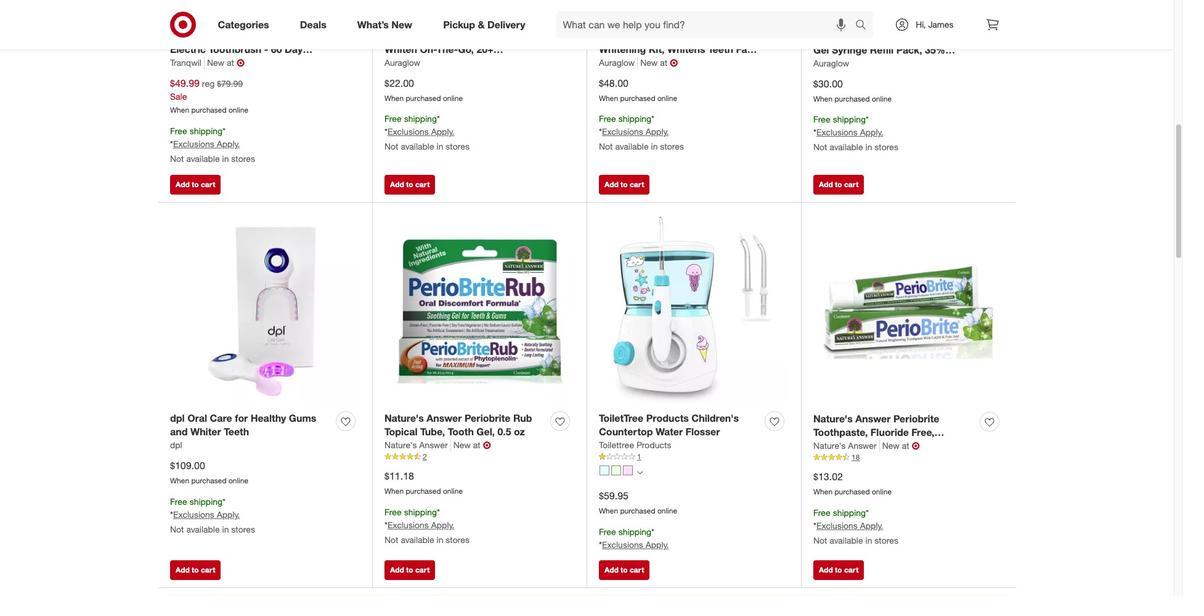 Task type: locate. For each thing, give the bounding box(es) containing it.
for inside dpl oral care for healthy gums and whiter teeth
[[235, 412, 248, 425]]

1 horizontal spatial nature's answer link
[[814, 440, 880, 453]]

online
[[443, 93, 463, 103], [658, 93, 678, 103], [872, 94, 892, 103], [229, 106, 249, 115], [229, 477, 249, 486], [443, 487, 463, 497], [872, 488, 892, 497], [658, 507, 678, 516]]

stores for gel,
[[446, 535, 470, 546]]

0 vertical spatial for
[[895, 72, 908, 84]]

auraglow up $48.00 at the top
[[599, 57, 635, 68]]

add to cart button
[[170, 175, 221, 195], [385, 175, 436, 195], [599, 175, 650, 195], [814, 175, 865, 195], [170, 561, 221, 581], [385, 561, 436, 581], [599, 561, 650, 581], [814, 561, 865, 581]]

in for auraglow teeth whitening pen, whiten on-the-go, 20+ treatments, 35% carbamide peroxide gel
[[437, 141, 444, 152]]

when down $48.00 at the top
[[599, 93, 619, 103]]

teeth inside auraglow 35% teeth whitening gel syringe refill pack, 35% carbamide peroxide, 30 treatments, safe for enamel
[[884, 30, 909, 42]]

1 horizontal spatial 35%
[[861, 30, 881, 42]]

1 horizontal spatial treatments,
[[814, 72, 869, 84]]

2 vertical spatial 35%
[[442, 57, 463, 69]]

for
[[895, 72, 908, 84], [235, 412, 248, 425]]

apply. down '$22.00 when purchased online'
[[431, 127, 455, 137]]

tranqwil slimsonic rechargeable electric toothbrush - 60 day charge, 5 modes, 2 min built-in smart timer (silver metal) link
[[170, 28, 331, 84]]

purchased for nature's answer periobrite toothpaste, fluoride free, coolmint, 4 oz
[[835, 488, 870, 497]]

online inside $30.00 when purchased online
[[872, 94, 892, 103]]

exclusions apply. button down $109.00 when purchased online
[[173, 509, 240, 522]]

at up 18 link
[[903, 441, 910, 452]]

gel
[[814, 44, 830, 56], [429, 71, 444, 84]]

whitening
[[460, 29, 507, 41], [912, 30, 959, 42], [599, 43, 646, 55], [613, 57, 660, 69]]

1 vertical spatial treatments,
[[814, 72, 869, 84]]

auraglow link for whiten
[[385, 57, 421, 69]]

pink image
[[623, 466, 633, 476]]

free for auraglow complete led teeth whitening kit, whitens teeth fast, 20 whitening treatments
[[599, 114, 616, 124]]

nature's answer link for fluoride
[[814, 440, 880, 453]]

when inside $11.18 when purchased online
[[385, 487, 404, 497]]

built-
[[283, 57, 309, 69]]

35% up 30
[[925, 44, 946, 56]]

at down kit, at the top of page
[[661, 57, 668, 68]]

oz inside nature's answer periobrite toothpaste, fluoride free, coolmint, 4 oz
[[870, 441, 881, 453]]

auraglow link up $48.00 at the top
[[599, 57, 638, 69]]

free down $22.00
[[385, 114, 402, 124]]

$30.00
[[814, 77, 843, 90]]

when
[[385, 93, 404, 103], [599, 93, 619, 103], [814, 94, 833, 103], [170, 106, 189, 115], [170, 477, 189, 486], [385, 487, 404, 497], [814, 488, 833, 497], [599, 507, 619, 516]]

new down tooth
[[454, 440, 471, 451]]

not for auraglow teeth whitening pen, whiten on-the-go, 20+ treatments, 35% carbamide peroxide gel
[[385, 141, 399, 152]]

stores for 4
[[875, 536, 899, 546]]

available for auraglow teeth whitening pen, whiten on-the-go, 20+ treatments, 35% carbamide peroxide gel
[[401, 141, 434, 152]]

safe
[[872, 72, 893, 84]]

cart for auraglow complete led teeth whitening kit, whitens teeth fast, 20 whitening treatments
[[630, 180, 645, 189]]

gel left syringe
[[814, 44, 830, 56]]

exclusions apply. button down '$22.00 when purchased online'
[[388, 126, 455, 138]]

cart for auraglow 35% teeth whitening gel syringe refill pack, 35% carbamide peroxide, 30 treatments, safe for enamel
[[845, 180, 859, 189]]

answer inside nature's answer periobrite rub topical tube, tooth gel, 0.5 oz
[[427, 412, 462, 425]]

whiten
[[385, 43, 417, 55]]

products up 1 at the bottom of the page
[[637, 440, 672, 451]]

1 tranqwil from the top
[[170, 29, 209, 41]]

exclusions
[[388, 127, 429, 137], [602, 127, 644, 137], [817, 127, 858, 138], [173, 139, 214, 149], [173, 510, 214, 520], [388, 520, 429, 531], [817, 521, 858, 531], [602, 540, 644, 551]]

2 dpl from the top
[[170, 440, 182, 451]]

1 vertical spatial for
[[235, 412, 248, 425]]

tranqwil new at ¬
[[170, 57, 245, 69]]

purchased down the peroxide
[[406, 93, 441, 103]]

* down $30.00
[[814, 127, 817, 138]]

periobrite for 0.5
[[465, 412, 511, 425]]

to
[[192, 180, 199, 189], [406, 180, 413, 189], [621, 180, 628, 189], [835, 180, 843, 189], [192, 566, 199, 576], [406, 566, 413, 576], [621, 566, 628, 576], [835, 566, 843, 576]]

when inside '$22.00 when purchased online'
[[385, 93, 404, 103]]

exclusions for auraglow complete led teeth whitening kit, whitens teeth fast, 20 whitening treatments
[[602, 127, 644, 137]]

2 tranqwil from the top
[[170, 57, 202, 68]]

products inside the "toilettree products children's countertop water flosser"
[[647, 412, 689, 425]]

auraglow teeth whitening pen, whiten on-the-go, 20+ treatments, 35% carbamide peroxide gel
[[385, 29, 530, 84]]

in
[[309, 57, 317, 69], [437, 141, 444, 152], [651, 141, 658, 152], [866, 142, 873, 152], [222, 154, 229, 164], [222, 525, 229, 535], [437, 535, 444, 546], [866, 536, 873, 546]]

apply. down $59.95 when purchased online on the right
[[646, 540, 669, 551]]

auraglow 35% teeth whitening gel syringe refill pack, 35% carbamide peroxide, 30 treatments, safe for enamel image
[[814, 0, 1004, 22], [814, 0, 1004, 22]]

0 vertical spatial products
[[647, 412, 689, 425]]

0 horizontal spatial nature's answer new at ¬
[[385, 440, 491, 452]]

to for auraglow complete led teeth whitening kit, whitens teeth fast, 20 whitening treatments
[[621, 180, 628, 189]]

when down $109.00
[[170, 477, 189, 486]]

apply. for refill
[[861, 127, 884, 138]]

not for auraglow 35% teeth whitening gel syringe refill pack, 35% carbamide peroxide, 30 treatments, safe for enamel
[[814, 142, 828, 152]]

when for nature's answer periobrite rub topical tube, tooth gel, 0.5 oz
[[385, 487, 404, 497]]

led
[[694, 29, 714, 41]]

teeth inside dpl oral care for healthy gums and whiter teeth
[[224, 426, 249, 439]]

4
[[862, 441, 867, 453]]

35% down the-
[[442, 57, 463, 69]]

tranqwil inside "tranqwil slimsonic rechargeable electric toothbrush - 60 day charge, 5 modes, 2 min built-in smart timer (silver metal)"
[[170, 29, 209, 41]]

exclusions apply. button down the $49.99 reg $79.99 sale when purchased online
[[173, 138, 240, 151]]

exclusions down $13.02 when purchased online
[[817, 521, 858, 531]]

1 vertical spatial gel
[[429, 71, 444, 84]]

purchased for dpl oral care for healthy gums and whiter teeth
[[191, 477, 227, 486]]

toilettree products children's countertop water flosser image
[[599, 215, 789, 405], [599, 215, 789, 405]]

free down $11.18
[[385, 508, 402, 518]]

1 horizontal spatial for
[[895, 72, 908, 84]]

purchased inside $30.00 when purchased online
[[835, 94, 870, 103]]

products inside toilettree products link
[[637, 440, 672, 451]]

nature's answer new at ¬ for coolmint,
[[814, 440, 920, 453]]

* down $48.00 when purchased online on the top of page
[[652, 114, 655, 124]]

to for auraglow 35% teeth whitening gel syringe refill pack, 35% carbamide peroxide, 30 treatments, safe for enamel
[[835, 180, 843, 189]]

pack,
[[897, 44, 923, 56]]

tranqwil down electric
[[170, 57, 202, 68]]

free down $13.02
[[814, 508, 831, 519]]

add to cart for auraglow complete led teeth whitening kit, whitens teeth fast, 20 whitening treatments
[[605, 180, 645, 189]]

exclusions down $48.00 when purchased online on the top of page
[[602, 127, 644, 137]]

periobrite inside nature's answer periobrite toothpaste, fluoride free, coolmint, 4 oz
[[894, 413, 940, 425]]

add
[[176, 180, 190, 189], [390, 180, 404, 189], [605, 180, 619, 189], [819, 180, 833, 189], [176, 566, 190, 576], [390, 566, 404, 576], [605, 566, 619, 576], [819, 566, 833, 576]]

dpl oral care for healthy gums and whiter teeth
[[170, 412, 317, 439]]

in for nature's answer periobrite toothpaste, fluoride free, coolmint, 4 oz
[[866, 536, 873, 546]]

nature's up 'topical'
[[385, 412, 424, 425]]

new up timer
[[207, 57, 225, 68]]

apply. down the $49.99 reg $79.99 sale when purchased online
[[217, 139, 240, 149]]

purchased inside '$22.00 when purchased online'
[[406, 93, 441, 103]]

auraglow new at ¬
[[599, 57, 678, 69]]

shipping for refill
[[833, 114, 866, 125]]

free shipping * * exclusions apply. not available in stores down $13.02 when purchased online
[[814, 508, 899, 546]]

1 vertical spatial dpl
[[170, 440, 182, 451]]

teeth down led
[[708, 43, 734, 55]]

carbamide inside auraglow teeth whitening pen, whiten on-the-go, 20+ treatments, 35% carbamide peroxide gel
[[466, 57, 517, 69]]

nature's inside nature's answer periobrite toothpaste, fluoride free, coolmint, 4 oz
[[814, 413, 853, 425]]

nature's answer periobrite rub topical tube, tooth gel, 0.5 oz image
[[385, 215, 575, 405], [385, 215, 575, 405]]

periobrite
[[465, 412, 511, 425], [894, 413, 940, 425]]

exclusions down $59.95 when purchased online on the right
[[602, 540, 644, 551]]

periobrite inside nature's answer periobrite rub topical tube, tooth gel, 0.5 oz
[[465, 412, 511, 425]]

new inside tranqwil new at ¬
[[207, 57, 225, 68]]

auraglow up whiten
[[385, 29, 429, 41]]

stores for whiter
[[231, 525, 255, 535]]

when inside $48.00 when purchased online
[[599, 93, 619, 103]]

auraglow teeth whitening pen, whiten on-the-go, 20+ treatments, 35% carbamide peroxide gel link
[[385, 28, 546, 84]]

tooth
[[448, 426, 474, 439]]

answer up fluoride
[[856, 413, 891, 425]]

add to cart for nature's answer periobrite rub topical tube, tooth gel, 0.5 oz
[[390, 566, 430, 576]]

cart for dpl oral care for healthy gums and whiter teeth
[[201, 566, 215, 576]]

*
[[437, 114, 440, 124], [652, 114, 655, 124], [866, 114, 869, 125], [223, 126, 226, 136], [385, 127, 388, 137], [599, 127, 602, 137], [814, 127, 817, 138], [170, 139, 173, 149], [223, 497, 226, 507], [437, 508, 440, 518], [866, 508, 869, 519], [170, 510, 173, 520], [385, 520, 388, 531], [814, 521, 817, 531], [652, 527, 655, 538], [599, 540, 602, 551]]

1 horizontal spatial carbamide
[[814, 58, 866, 70]]

$13.02 when purchased online
[[814, 471, 892, 497]]

nature's answer new at ¬
[[385, 440, 491, 452], [814, 440, 920, 453]]

when for auraglow teeth whitening pen, whiten on-the-go, 20+ treatments, 35% carbamide peroxide gel
[[385, 93, 404, 103]]

free down $30.00
[[814, 114, 831, 125]]

tranqwil slimsonic rechargeable electric toothbrush - 60 day charge, 5 modes, 2 min built-in smart timer (silver metal) image
[[170, 0, 360, 21], [170, 0, 360, 21]]

online down treatments
[[658, 93, 678, 103]]

purchased for auraglow teeth whitening pen, whiten on-the-go, 20+ treatments, 35% carbamide peroxide gel
[[406, 93, 441, 103]]

dpl up and
[[170, 412, 185, 425]]

shipping for tooth
[[404, 508, 437, 518]]

1 vertical spatial tranqwil
[[170, 57, 202, 68]]

answer
[[427, 412, 462, 425], [856, 413, 891, 425], [419, 440, 448, 451], [849, 441, 877, 452]]

when for auraglow 35% teeth whitening gel syringe refill pack, 35% carbamide peroxide, 30 treatments, safe for enamel
[[814, 94, 833, 103]]

periobrite up free,
[[894, 413, 940, 425]]

1 horizontal spatial gel
[[814, 44, 830, 56]]

purchased down 'reg' at left
[[191, 106, 227, 115]]

purchased down $30.00
[[835, 94, 870, 103]]

free down $59.95
[[599, 527, 616, 538]]

gel,
[[477, 426, 495, 439]]

0 vertical spatial 2
[[255, 57, 260, 69]]

whitening inside auraglow 35% teeth whitening gel syringe refill pack, 35% carbamide peroxide, 30 treatments, safe for enamel
[[912, 30, 959, 42]]

answer up tube, at the left bottom of page
[[427, 412, 462, 425]]

periobrite for oz
[[894, 413, 940, 425]]

* down $13.02 when purchased online
[[866, 508, 869, 519]]

complete
[[646, 29, 692, 41]]

exclusions apply. button down $13.02 when purchased online
[[817, 520, 884, 533]]

add to cart for auraglow 35% teeth whitening gel syringe refill pack, 35% carbamide peroxide, 30 treatments, safe for enamel
[[819, 180, 859, 189]]

free shipping * * exclusions apply.
[[599, 527, 669, 551]]

auraglow complete led teeth whitening kit, whitens teeth fast, 20 whitening treatments
[[599, 29, 759, 69]]

purchased for toilettree products children's countertop water flosser
[[621, 507, 656, 516]]

nature's answer link for topical
[[385, 440, 451, 452]]

search
[[850, 19, 880, 32]]

online inside $11.18 when purchased online
[[443, 487, 463, 497]]

add to cart button for nature's answer periobrite rub topical tube, tooth gel, 0.5 oz
[[385, 561, 436, 581]]

online for the-
[[443, 93, 463, 103]]

when for toilettree products children's countertop water flosser
[[599, 507, 619, 516]]

purchased inside $109.00 when purchased online
[[191, 477, 227, 486]]

all colors image
[[638, 470, 643, 476]]

1 vertical spatial products
[[637, 440, 672, 451]]

nature's answer periobrite toothpaste, fluoride free, coolmint, 4 oz image
[[814, 215, 1004, 405], [814, 215, 1004, 405]]

apply. down $30.00 when purchased online
[[861, 127, 884, 138]]

free inside the free shipping * * exclusions apply.
[[599, 527, 616, 538]]

1 horizontal spatial periobrite
[[894, 413, 940, 425]]

1 vertical spatial 35%
[[925, 44, 946, 56]]

* down the sale
[[170, 139, 173, 149]]

treatments, inside auraglow teeth whitening pen, whiten on-the-go, 20+ treatments, 35% carbamide peroxide gel
[[385, 57, 440, 69]]

fast,
[[736, 43, 759, 55]]

add to cart for toilettree products children's countertop water flosser
[[605, 566, 645, 576]]

products up water
[[647, 412, 689, 425]]

purchased up the free shipping * * exclusions apply.
[[621, 507, 656, 516]]

exclusions for dpl oral care for healthy gums and whiter teeth
[[173, 510, 214, 520]]

available for nature's answer periobrite toothpaste, fluoride free, coolmint, 4 oz
[[830, 536, 864, 546]]

online for tooth
[[443, 487, 463, 497]]

pickup
[[443, 18, 475, 31]]

oz
[[514, 426, 525, 439], [870, 441, 881, 453]]

0 horizontal spatial 35%
[[442, 57, 463, 69]]

2 inside "tranqwil slimsonic rechargeable electric toothbrush - 60 day charge, 5 modes, 2 min built-in smart timer (silver metal)"
[[255, 57, 260, 69]]

1 dpl from the top
[[170, 412, 185, 425]]

35% up refill
[[861, 30, 881, 42]]

when inside $59.95 when purchased online
[[599, 507, 619, 516]]

toilettree
[[599, 440, 635, 451]]

water
[[656, 426, 683, 439]]

add for tranqwil slimsonic rechargeable electric toothbrush - 60 day charge, 5 modes, 2 min built-in smart timer (silver metal)
[[176, 180, 190, 189]]

in inside "tranqwil slimsonic rechargeable electric toothbrush - 60 day charge, 5 modes, 2 min built-in smart timer (silver metal)"
[[309, 57, 317, 69]]

1 horizontal spatial oz
[[870, 441, 881, 453]]

online inside $109.00 when purchased online
[[229, 477, 249, 486]]

tranqwil for tranqwil new at ¬
[[170, 57, 202, 68]]

oz right 4
[[870, 441, 881, 453]]

auraglow teeth whitening pen, whiten on-the-go, 20+ treatments, 35% carbamide peroxide gel image
[[385, 0, 575, 21], [385, 0, 575, 21]]

auraglow inside auraglow new at ¬
[[599, 57, 635, 68]]

cart
[[201, 180, 215, 189], [416, 180, 430, 189], [630, 180, 645, 189], [845, 180, 859, 189], [201, 566, 215, 576], [416, 566, 430, 576], [630, 566, 645, 576], [845, 566, 859, 576]]

add for auraglow 35% teeth whitening gel syringe refill pack, 35% carbamide peroxide, 30 treatments, safe for enamel
[[819, 180, 833, 189]]

what's new
[[357, 18, 413, 31]]

online inside $13.02 when purchased online
[[872, 488, 892, 497]]

0 horizontal spatial for
[[235, 412, 248, 425]]

cart for tranqwil slimsonic rechargeable electric toothbrush - 60 day charge, 5 modes, 2 min built-in smart timer (silver metal)
[[201, 180, 215, 189]]

0 horizontal spatial carbamide
[[466, 57, 517, 69]]

free shipping * * exclusions apply. not available in stores down the $49.99 reg $79.99 sale when purchased online
[[170, 126, 255, 164]]

apply. down $109.00 when purchased online
[[217, 510, 240, 520]]

oz inside nature's answer periobrite rub topical tube, tooth gel, 0.5 oz
[[514, 426, 525, 439]]

0 horizontal spatial auraglow link
[[385, 57, 421, 69]]

toothpaste,
[[814, 427, 868, 439]]

0 horizontal spatial oz
[[514, 426, 525, 439]]

0 vertical spatial oz
[[514, 426, 525, 439]]

at inside tranqwil new at ¬
[[227, 57, 234, 68]]

60
[[271, 43, 282, 55]]

online down safe on the right
[[872, 94, 892, 103]]

2
[[255, 57, 260, 69], [423, 453, 427, 462]]

add to cart for tranqwil slimsonic rechargeable electric toothbrush - 60 day charge, 5 modes, 2 min built-in smart timer (silver metal)
[[176, 180, 215, 189]]

auraglow complete led teeth whitening kit, whitens teeth fast, 20 whitening treatments image
[[599, 0, 789, 21], [599, 0, 789, 21]]

to for nature's answer periobrite toothpaste, fluoride free, coolmint, 4 oz
[[835, 566, 843, 576]]

reg
[[202, 78, 215, 89]]

exclusions for nature's answer periobrite toothpaste, fluoride free, coolmint, 4 oz
[[817, 521, 858, 531]]

day
[[285, 43, 303, 55]]

free down the sale
[[170, 126, 187, 136]]

carbamide down syringe
[[814, 58, 866, 70]]

when down $22.00
[[385, 93, 404, 103]]

exclusions apply. button for auraglow complete led teeth whitening kit, whitens teeth fast, 20 whitening treatments
[[602, 126, 669, 138]]

apply. down $13.02 when purchased online
[[861, 521, 884, 531]]

1 vertical spatial 2
[[423, 453, 427, 462]]

cart for nature's answer periobrite toothpaste, fluoride free, coolmint, 4 oz
[[845, 566, 859, 576]]

0 horizontal spatial treatments,
[[385, 57, 440, 69]]

free for auraglow teeth whitening pen, whiten on-the-go, 20+ treatments, 35% carbamide peroxide gel
[[385, 114, 402, 124]]

apply. for whitens
[[646, 127, 669, 137]]

online for and
[[229, 477, 249, 486]]

rechargeable
[[260, 29, 326, 41]]

dpl oral care for healthy gums and whiter teeth image
[[170, 215, 360, 405], [170, 215, 360, 405]]

in for auraglow complete led teeth whitening kit, whitens teeth fast, 20 whitening treatments
[[651, 141, 658, 152]]

free shipping * * exclusions apply. not available in stores for auraglow teeth whitening pen, whiten on-the-go, 20+ treatments, 35% carbamide peroxide gel
[[385, 114, 470, 152]]

2 left "min"
[[255, 57, 260, 69]]

35%
[[861, 30, 881, 42], [925, 44, 946, 56], [442, 57, 463, 69]]

free down $48.00 at the top
[[599, 114, 616, 124]]

nature's answer new at ¬ up 18
[[814, 440, 920, 453]]

auraglow 35% teeth whitening gel syringe refill pack, 35% carbamide peroxide, 30 treatments, safe for enamel
[[814, 30, 959, 84]]

when inside $30.00 when purchased online
[[814, 94, 833, 103]]

carbamide
[[466, 57, 517, 69], [814, 58, 866, 70]]

shipping for 60
[[190, 126, 223, 136]]

auraglow link down whiten
[[385, 57, 421, 69]]

0 vertical spatial dpl
[[170, 412, 185, 425]]

30
[[915, 58, 926, 70]]

products for toilettree
[[637, 440, 672, 451]]

1 vertical spatial oz
[[870, 441, 881, 453]]

exclusions inside the free shipping * * exclusions apply.
[[602, 540, 644, 551]]

refill
[[870, 44, 894, 56]]

nature's answer periobrite toothpaste, fluoride free, coolmint, 4 oz link
[[814, 412, 975, 453]]

online inside $59.95 when purchased online
[[658, 507, 678, 516]]

whitening inside auraglow teeth whitening pen, whiten on-the-go, 20+ treatments, 35% carbamide peroxide gel
[[460, 29, 507, 41]]

purchased down $13.02
[[835, 488, 870, 497]]

auraglow 35% teeth whitening gel syringe refill pack, 35% carbamide peroxide, 30 treatments, safe for enamel link
[[814, 29, 975, 84]]

add to cart button for auraglow teeth whitening pen, whiten on-the-go, 20+ treatments, 35% carbamide peroxide gel
[[385, 175, 436, 195]]

treatments, inside auraglow 35% teeth whitening gel syringe refill pack, 35% carbamide peroxide, 30 treatments, safe for enamel
[[814, 72, 869, 84]]

online down the $79.99
[[229, 106, 249, 115]]

teeth
[[432, 29, 457, 41], [717, 29, 742, 41], [884, 30, 909, 42], [708, 43, 734, 55], [224, 426, 249, 439]]

auraglow link up $30.00
[[814, 57, 850, 69]]

on-
[[420, 43, 437, 55]]

auraglow inside auraglow teeth whitening pen, whiten on-the-go, 20+ treatments, 35% carbamide peroxide gel
[[385, 29, 429, 41]]

apply. inside the free shipping * * exclusions apply.
[[646, 540, 669, 551]]

* down $48.00 at the top
[[599, 127, 602, 137]]

tranqwil up electric
[[170, 29, 209, 41]]

free shipping * * exclusions apply. not available in stores down $30.00 when purchased online
[[814, 114, 899, 152]]

2 horizontal spatial auraglow link
[[814, 57, 850, 69]]

apply. for 60
[[217, 139, 240, 149]]

shipping
[[404, 114, 437, 124], [619, 114, 652, 124], [833, 114, 866, 125], [190, 126, 223, 136], [190, 497, 223, 507], [404, 508, 437, 518], [833, 508, 866, 519], [619, 527, 652, 538]]

exclusions down '$22.00 when purchased online'
[[388, 127, 429, 137]]

categories link
[[207, 11, 285, 38]]

available for tranqwil slimsonic rechargeable electric toothbrush - 60 day charge, 5 modes, 2 min built-in smart timer (silver metal)
[[186, 154, 220, 164]]

0 vertical spatial treatments,
[[385, 57, 440, 69]]

online inside $48.00 when purchased online
[[658, 93, 678, 103]]

smart
[[170, 71, 199, 84]]

free shipping * * exclusions apply. not available in stores down $109.00 when purchased online
[[170, 497, 255, 535]]

treatments,
[[385, 57, 440, 69], [814, 72, 869, 84]]

treatments, up the peroxide
[[385, 57, 440, 69]]

purchased inside $59.95 when purchased online
[[621, 507, 656, 516]]

0 vertical spatial gel
[[814, 44, 830, 56]]

not for nature's answer periobrite toothpaste, fluoride free, coolmint, 4 oz
[[814, 536, 828, 546]]

whitens
[[668, 43, 706, 55]]

what's new link
[[347, 11, 428, 38]]

nature's up toothpaste, at bottom right
[[814, 413, 853, 425]]

apply. down $11.18 when purchased online
[[431, 520, 455, 531]]

nature's answer link up 18
[[814, 440, 880, 453]]

purchased inside $11.18 when purchased online
[[406, 487, 441, 497]]

when for auraglow complete led teeth whitening kit, whitens teeth fast, 20 whitening treatments
[[599, 93, 619, 103]]

2 horizontal spatial 35%
[[925, 44, 946, 56]]

when down the sale
[[170, 106, 189, 115]]

add to cart button for nature's answer periobrite toothpaste, fluoride free, coolmint, 4 oz
[[814, 561, 865, 581]]

online for refill
[[872, 94, 892, 103]]

min
[[263, 57, 281, 69]]

add to cart
[[176, 180, 215, 189], [390, 180, 430, 189], [605, 180, 645, 189], [819, 180, 859, 189], [176, 566, 215, 576], [390, 566, 430, 576], [605, 566, 645, 576], [819, 566, 859, 576]]

online down 18 link
[[872, 488, 892, 497]]

stores for go,
[[446, 141, 470, 152]]

add to cart button for dpl oral care for healthy gums and whiter teeth
[[170, 561, 221, 581]]

2 down tube, at the left bottom of page
[[423, 453, 427, 462]]

* down $59.95
[[599, 540, 602, 551]]

20
[[599, 57, 610, 69]]

0 horizontal spatial gel
[[429, 71, 444, 84]]

auraglow inside auraglow complete led teeth whitening kit, whitens teeth fast, 20 whitening treatments
[[599, 29, 644, 41]]

free shipping * * exclusions apply. not available in stores down '$22.00 when purchased online'
[[385, 114, 470, 152]]

$48.00 when purchased online
[[599, 77, 678, 103]]

auraglow for teeth
[[385, 29, 429, 41]]

to for auraglow teeth whitening pen, whiten on-the-go, 20+ treatments, 35% carbamide peroxide gel
[[406, 180, 413, 189]]

when inside $13.02 when purchased online
[[814, 488, 833, 497]]

apply.
[[431, 127, 455, 137], [646, 127, 669, 137], [861, 127, 884, 138], [217, 139, 240, 149], [217, 510, 240, 520], [431, 520, 455, 531], [861, 521, 884, 531], [646, 540, 669, 551]]

(silver
[[231, 71, 260, 84]]

exclusions down the sale
[[173, 139, 214, 149]]

purchased inside $48.00 when purchased online
[[621, 93, 656, 103]]

nature's answer link down tube, at the left bottom of page
[[385, 440, 451, 452]]

the-
[[437, 43, 458, 55]]

0 vertical spatial tranqwil
[[170, 29, 209, 41]]

auraglow inside auraglow 35% teeth whitening gel syringe refill pack, 35% carbamide peroxide, 30 treatments, safe for enamel
[[814, 30, 858, 42]]

1 horizontal spatial nature's answer new at ¬
[[814, 440, 920, 453]]

shipping down '$22.00 when purchased online'
[[404, 114, 437, 124]]

purchased inside $13.02 when purchased online
[[835, 488, 870, 497]]

tranqwil inside tranqwil new at ¬
[[170, 57, 202, 68]]

free shipping * * exclusions apply. not available in stores down $48.00 when purchased online on the top of page
[[599, 114, 684, 152]]

0 horizontal spatial 2
[[255, 57, 260, 69]]

exclusions apply. button for auraglow 35% teeth whitening gel syringe refill pack, 35% carbamide peroxide, 30 treatments, safe for enamel
[[817, 127, 884, 139]]

0 horizontal spatial periobrite
[[465, 412, 511, 425]]

* down $109.00 when purchased online
[[223, 497, 226, 507]]

dpl inside dpl oral care for healthy gums and whiter teeth
[[170, 412, 185, 425]]

kit,
[[649, 43, 665, 55]]

online inside '$22.00 when purchased online'
[[443, 93, 463, 103]]

for down peroxide,
[[895, 72, 908, 84]]

shipping down $109.00 when purchased online
[[190, 497, 223, 507]]

when inside $109.00 when purchased online
[[170, 477, 189, 486]]

auraglow up syringe
[[814, 30, 858, 42]]

peroxide
[[385, 71, 426, 84]]

0 horizontal spatial nature's answer link
[[385, 440, 451, 452]]



Task type: vqa. For each thing, say whether or not it's contained in the screenshot.
second 'cart' from the right
no



Task type: describe. For each thing, give the bounding box(es) containing it.
exclusions apply. button for auraglow teeth whitening pen, whiten on-the-go, 20+ treatments, 35% carbamide peroxide gel
[[388, 126, 455, 138]]

all colors element
[[638, 469, 643, 476]]

charge,
[[170, 57, 207, 69]]

nature's answer new at ¬ for tooth
[[385, 440, 491, 452]]

stores for pack,
[[875, 142, 899, 152]]

nature's answer periobrite rub topical tube, tooth gel, 0.5 oz link
[[385, 412, 546, 440]]

cart for auraglow teeth whitening pen, whiten on-the-go, 20+ treatments, 35% carbamide peroxide gel
[[416, 180, 430, 189]]

to for nature's answer periobrite rub topical tube, tooth gel, 0.5 oz
[[406, 566, 413, 576]]

add for dpl oral care for healthy gums and whiter teeth
[[176, 566, 190, 576]]

add to cart for auraglow teeth whitening pen, whiten on-the-go, 20+ treatments, 35% carbamide peroxide gel
[[390, 180, 430, 189]]

nature's down toothpaste, at bottom right
[[814, 441, 846, 452]]

shipping for coolmint,
[[833, 508, 866, 519]]

purchased inside the $49.99 reg $79.99 sale when purchased online
[[191, 106, 227, 115]]

free for nature's answer periobrite rub topical tube, tooth gel, 0.5 oz
[[385, 508, 402, 518]]

exclusions apply. button for nature's answer periobrite toothpaste, fluoride free, coolmint, 4 oz
[[817, 520, 884, 533]]

5
[[210, 57, 215, 69]]

What can we help you find? suggestions appear below search field
[[556, 11, 859, 38]]

auraglow link for gel
[[814, 57, 850, 69]]

add to cart button for toilettree products children's countertop water flosser
[[599, 561, 650, 581]]

* down $11.18
[[385, 520, 388, 531]]

hi, james
[[916, 19, 954, 30]]

purchased for auraglow complete led teeth whitening kit, whitens teeth fast, 20 whitening treatments
[[621, 93, 656, 103]]

answer inside nature's answer periobrite toothpaste, fluoride free, coolmint, 4 oz
[[856, 413, 891, 425]]

add to cart button for tranqwil slimsonic rechargeable electric toothbrush - 60 day charge, 5 modes, 2 min built-in smart timer (silver metal)
[[170, 175, 221, 195]]

syringe
[[832, 44, 868, 56]]

add for auraglow teeth whitening pen, whiten on-the-go, 20+ treatments, 35% carbamide peroxide gel
[[390, 180, 404, 189]]

at up 2 link
[[473, 440, 481, 451]]

$22.00
[[385, 77, 414, 89]]

$49.99 reg $79.99 sale when purchased online
[[170, 77, 249, 115]]

$13.02
[[814, 471, 843, 484]]

&
[[478, 18, 485, 31]]

nature's answer periobrite toothpaste, fluoride free, coolmint, 4 oz
[[814, 413, 940, 453]]

$11.18
[[385, 471, 414, 483]]

whitening up auraglow new at ¬
[[599, 43, 646, 55]]

* down $11.18 when purchased online
[[437, 508, 440, 518]]

-
[[264, 43, 268, 55]]

in for tranqwil slimsonic rechargeable electric toothbrush - 60 day charge, 5 modes, 2 min built-in smart timer (silver metal)
[[222, 154, 229, 164]]

35% inside auraglow teeth whitening pen, whiten on-the-go, 20+ treatments, 35% carbamide peroxide gel
[[442, 57, 463, 69]]

search button
[[850, 11, 880, 41]]

dpl for dpl
[[170, 440, 182, 451]]

for inside auraglow 35% teeth whitening gel syringe refill pack, 35% carbamide peroxide, 30 treatments, safe for enamel
[[895, 72, 908, 84]]

exclusions for toilettree products children's countertop water flosser
[[602, 540, 644, 551]]

shipping inside the free shipping * * exclusions apply.
[[619, 527, 652, 538]]

auraglow down whiten
[[385, 57, 421, 68]]

cart for nature's answer periobrite rub topical tube, tooth gel, 0.5 oz
[[416, 566, 430, 576]]

apply. for the-
[[431, 127, 455, 137]]

* down the $49.99 reg $79.99 sale when purchased online
[[223, 126, 226, 136]]

when for dpl oral care for healthy gums and whiter teeth
[[170, 477, 189, 486]]

answer down tube, at the left bottom of page
[[419, 440, 448, 451]]

tranqwil link
[[170, 57, 205, 69]]

slimsonic
[[212, 29, 258, 41]]

peroxide,
[[868, 58, 912, 70]]

$22.00 when purchased online
[[385, 77, 463, 103]]

not for auraglow complete led teeth whitening kit, whitens teeth fast, 20 whitening treatments
[[599, 141, 613, 152]]

to for dpl oral care for healthy gums and whiter teeth
[[192, 566, 199, 576]]

green image
[[612, 466, 621, 476]]

20+
[[477, 43, 494, 55]]

add for nature's answer periobrite rub topical tube, tooth gel, 0.5 oz
[[390, 566, 404, 576]]

carbamide inside auraglow 35% teeth whitening gel syringe refill pack, 35% carbamide peroxide, 30 treatments, safe for enamel
[[814, 58, 866, 70]]

new down fluoride
[[883, 441, 900, 452]]

james
[[929, 19, 954, 30]]

in for auraglow 35% teeth whitening gel syringe refill pack, 35% carbamide peroxide, 30 treatments, safe for enamel
[[866, 142, 873, 152]]

teeth up fast,
[[717, 29, 742, 41]]

add for toilettree products children's countertop water flosser
[[605, 566, 619, 576]]

gel inside auraglow teeth whitening pen, whiten on-the-go, 20+ treatments, 35% carbamide peroxide gel
[[429, 71, 444, 84]]

1 horizontal spatial 2
[[423, 453, 427, 462]]

free for nature's answer periobrite toothpaste, fluoride free, coolmint, 4 oz
[[814, 508, 831, 519]]

not for dpl oral care for healthy gums and whiter teeth
[[170, 525, 184, 535]]

add for nature's answer periobrite toothpaste, fluoride free, coolmint, 4 oz
[[819, 566, 833, 576]]

toilettree products
[[599, 440, 672, 451]]

modes,
[[218, 57, 252, 69]]

auraglow up $30.00
[[814, 58, 850, 68]]

exclusions for auraglow teeth whitening pen, whiten on-the-go, 20+ treatments, 35% carbamide peroxide gel
[[388, 127, 429, 137]]

18
[[852, 453, 860, 463]]

* down $13.02
[[814, 521, 817, 531]]

nature's down 'topical'
[[385, 440, 417, 451]]

exclusions for auraglow 35% teeth whitening gel syringe refill pack, 35% carbamide peroxide, 30 treatments, safe for enamel
[[817, 127, 858, 138]]

online inside the $49.99 reg $79.99 sale when purchased online
[[229, 106, 249, 115]]

and
[[170, 426, 188, 439]]

¬ down whitens
[[670, 57, 678, 69]]

$48.00
[[599, 77, 629, 89]]

$59.95
[[599, 490, 629, 503]]

toilettree products link
[[599, 440, 672, 452]]

¬ down free,
[[912, 440, 920, 453]]

when inside the $49.99 reg $79.99 sale when purchased online
[[170, 106, 189, 115]]

answer up 18
[[849, 441, 877, 452]]

stores for teeth
[[661, 141, 684, 152]]

$109.00
[[170, 460, 205, 472]]

auraglow for complete
[[599, 29, 644, 41]]

tranqwil slimsonic rechargeable electric toothbrush - 60 day charge, 5 modes, 2 min built-in smart timer (silver metal)
[[170, 29, 326, 84]]

available for auraglow complete led teeth whitening kit, whitens teeth fast, 20 whitening treatments
[[616, 141, 649, 152]]

whitening down kit, at the top of page
[[613, 57, 660, 69]]

tranqwil for tranqwil slimsonic rechargeable electric toothbrush - 60 day charge, 5 modes, 2 min built-in smart timer (silver metal)
[[170, 29, 209, 41]]

apply. for and
[[217, 510, 240, 520]]

* down $30.00 when purchased online
[[866, 114, 869, 125]]

enamel
[[911, 72, 946, 84]]

nature's inside nature's answer periobrite rub topical tube, tooth gel, 0.5 oz
[[385, 412, 424, 425]]

auraglow for 35%
[[814, 30, 858, 42]]

coolmint,
[[814, 441, 859, 453]]

oral
[[188, 412, 207, 425]]

free shipping * * exclusions apply. not available in stores for nature's answer periobrite toothpaste, fluoride free, coolmint, 4 oz
[[814, 508, 899, 546]]

exclusions for tranqwil slimsonic rechargeable electric toothbrush - 60 day charge, 5 modes, 2 min built-in smart timer (silver metal)
[[173, 139, 214, 149]]

$11.18 when purchased online
[[385, 471, 463, 497]]

1 link
[[599, 452, 789, 463]]

dpl for dpl oral care for healthy gums and whiter teeth
[[170, 412, 185, 425]]

topical
[[385, 426, 418, 439]]

free for toilettree products children's countertop water flosser
[[599, 527, 616, 538]]

available for nature's answer periobrite rub topical tube, tooth gel, 0.5 oz
[[401, 535, 434, 546]]

1 horizontal spatial auraglow link
[[599, 57, 638, 69]]

0.5
[[498, 426, 512, 439]]

* down $109.00
[[170, 510, 173, 520]]

toilettree products children's countertop water flosser
[[599, 412, 739, 439]]

products for toilettree
[[647, 412, 689, 425]]

* down $59.95 when purchased online on the right
[[652, 527, 655, 538]]

$109.00 when purchased online
[[170, 460, 249, 486]]

18 link
[[814, 453, 1004, 464]]

countertop
[[599, 426, 653, 439]]

pickup & delivery
[[443, 18, 526, 31]]

$30.00 when purchased online
[[814, 77, 892, 103]]

fluoride
[[871, 427, 909, 439]]

toilettree products children's countertop water flosser link
[[599, 412, 760, 440]]

exclusions apply. button down $59.95 when purchased online on the right
[[602, 539, 669, 552]]

toothbrush
[[209, 43, 262, 55]]

to for tranqwil slimsonic rechargeable electric toothbrush - 60 day charge, 5 modes, 2 min built-in smart timer (silver metal)
[[192, 180, 199, 189]]

teeth inside auraglow teeth whitening pen, whiten on-the-go, 20+ treatments, 35% carbamide peroxide gel
[[432, 29, 457, 41]]

healthy
[[251, 412, 286, 425]]

new up whiten
[[392, 18, 413, 31]]

in for dpl oral care for healthy gums and whiter teeth
[[222, 525, 229, 535]]

exclusions for nature's answer periobrite rub topical tube, tooth gel, 0.5 oz
[[388, 520, 429, 531]]

exclusions apply. button for tranqwil slimsonic rechargeable electric toothbrush - 60 day charge, 5 modes, 2 min built-in smart timer (silver metal)
[[173, 138, 240, 151]]

shipping for whitens
[[619, 114, 652, 124]]

exclusions apply. button for dpl oral care for healthy gums and whiter teeth
[[173, 509, 240, 522]]

gums
[[289, 412, 317, 425]]

online for whitens
[[658, 93, 678, 103]]

gel inside auraglow 35% teeth whitening gel syringe refill pack, 35% carbamide peroxide, 30 treatments, safe for enamel
[[814, 44, 830, 56]]

shipping for the-
[[404, 114, 437, 124]]

$59.95 when purchased online
[[599, 490, 678, 516]]

* down '$22.00 when purchased online'
[[437, 114, 440, 124]]

free shipping * * exclusions apply. not available in stores for dpl oral care for healthy gums and whiter teeth
[[170, 497, 255, 535]]

care
[[210, 412, 232, 425]]

$49.99
[[170, 77, 200, 89]]

pen,
[[510, 29, 530, 41]]

at inside auraglow new at ¬
[[661, 57, 668, 68]]

exclusions apply. button for nature's answer periobrite rub topical tube, tooth gel, 0.5 oz
[[388, 520, 455, 532]]

deals
[[300, 18, 327, 31]]

when for nature's answer periobrite toothpaste, fluoride free, coolmint, 4 oz
[[814, 488, 833, 497]]

blue image
[[600, 466, 610, 476]]

shipping for and
[[190, 497, 223, 507]]

add to cart button for auraglow complete led teeth whitening kit, whitens teeth fast, 20 whitening treatments
[[599, 175, 650, 195]]

delivery
[[488, 18, 526, 31]]

available for dpl oral care for healthy gums and whiter teeth
[[186, 525, 220, 535]]

nature's answer periobrite rub topical tube, tooth gel, 0.5 oz
[[385, 412, 532, 439]]

add to cart for nature's answer periobrite toothpaste, fluoride free, coolmint, 4 oz
[[819, 566, 859, 576]]

¬ down gel,
[[483, 440, 491, 452]]

0 vertical spatial 35%
[[861, 30, 881, 42]]

to for toilettree products children's countertop water flosser
[[621, 566, 628, 576]]

¬ down toothbrush
[[237, 57, 245, 69]]

go,
[[458, 43, 474, 55]]

sale
[[170, 91, 187, 101]]

apply. for coolmint,
[[861, 521, 884, 531]]

apply. for tooth
[[431, 520, 455, 531]]

free,
[[912, 427, 935, 439]]

categories
[[218, 18, 269, 31]]

add to cart for dpl oral care for healthy gums and whiter teeth
[[176, 566, 215, 576]]

in for nature's answer periobrite rub topical tube, tooth gel, 0.5 oz
[[437, 535, 444, 546]]

dpl oral care for healthy gums and whiter teeth link
[[170, 412, 331, 440]]

what's
[[357, 18, 389, 31]]

2 link
[[385, 452, 575, 463]]

metal)
[[263, 71, 292, 84]]

deals link
[[290, 11, 342, 38]]

electric
[[170, 43, 206, 55]]

children's
[[692, 412, 739, 425]]

flosser
[[686, 426, 720, 439]]

free shipping * * exclusions apply. not available in stores for nature's answer periobrite rub topical tube, tooth gel, 0.5 oz
[[385, 508, 470, 546]]

add to cart button for auraglow 35% teeth whitening gel syringe refill pack, 35% carbamide peroxide, 30 treatments, safe for enamel
[[814, 175, 865, 195]]

whiter
[[191, 426, 221, 439]]

* down $22.00
[[385, 127, 388, 137]]

auraglow complete led teeth whitening kit, whitens teeth fast, 20 whitening treatments link
[[599, 28, 760, 69]]

pickup & delivery link
[[433, 11, 541, 38]]

new inside auraglow new at ¬
[[641, 57, 658, 68]]



